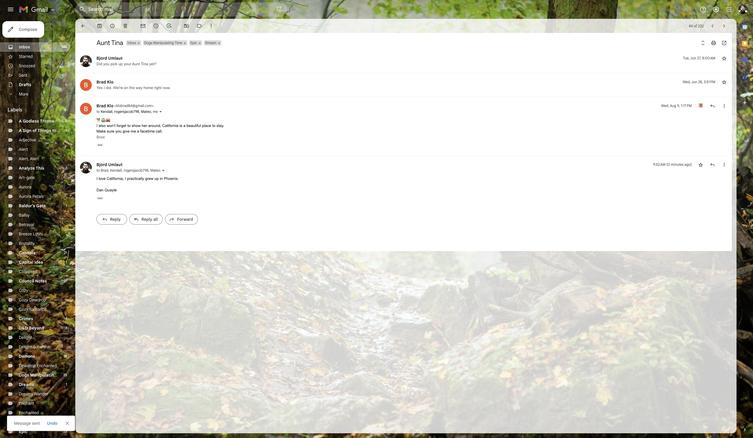 Task type: vqa. For each thing, say whether or not it's contained in the screenshot.
The (0
yes



Task type: describe. For each thing, give the bounding box(es) containing it.
inbox button
[[126, 40, 137, 46]]

reply link
[[96, 214, 127, 225]]

dreamy
[[19, 392, 33, 397]]

settings image
[[713, 6, 720, 13]]

time for dogs manipulating time link at the left bottom of the page
[[57, 373, 67, 378]]

1 bjord from the top
[[96, 56, 107, 61]]

delight sunshine
[[19, 345, 50, 350]]

2 bjord from the top
[[96, 162, 107, 167]]

home
[[144, 86, 153, 90]]

brad left <
[[96, 103, 106, 109]]

yet?
[[149, 62, 156, 66]]

delight for delight link
[[19, 335, 32, 340]]

sure
[[107, 129, 114, 134]]

archive image
[[96, 23, 102, 29]]

14
[[64, 317, 67, 321]]

1 vertical spatial dewdrop
[[19, 363, 36, 369]]

show details image for me
[[159, 110, 163, 114]]

enchant
[[19, 401, 34, 406]]

21 for council notes
[[64, 279, 67, 283]]

klo for brad klo
[[107, 79, 113, 85]]

right
[[154, 86, 162, 90]]

reply for reply all
[[142, 217, 152, 222]]

wed, aug 9, 1:17 pm cell
[[661, 103, 692, 109]]

9:52 am (0 minutes ago)
[[653, 162, 692, 167]]

27,
[[697, 56, 701, 60]]

sent link
[[19, 73, 27, 78]]

minutes
[[671, 162, 684, 167]]

21 for candela
[[64, 251, 67, 255]]

breeze lush
[[19, 232, 42, 237]]

in
[[160, 177, 163, 181]]

cozy for cozy radiance
[[19, 307, 28, 312]]

forward link
[[165, 214, 198, 225]]

1 for baldur's gate
[[66, 204, 67, 208]]

also
[[99, 123, 106, 128]]

44
[[689, 24, 693, 28]]

to left stay.
[[212, 123, 215, 128]]

1 vertical spatial rogersjacob798
[[124, 168, 149, 173]]

0 vertical spatial rogersjacob798
[[114, 109, 139, 114]]

not starred checkbox for bjord umlaut
[[721, 55, 727, 61]]

0 horizontal spatial tina
[[111, 39, 123, 47]]

you inside i also won't forget to show her around, california is a beautiful place to stay. make sure you give me a facetime call. brad
[[115, 129, 122, 134]]

brad up yes
[[96, 79, 106, 85]]

dan
[[96, 188, 104, 192]]

a godless throne
[[19, 119, 54, 124]]

wander
[[34, 392, 49, 397]]

dogs manipulating time for dogs manipulating time button
[[144, 41, 182, 45]]

of inside labels navigation
[[32, 128, 37, 133]]

sunshine
[[33, 345, 50, 350]]

not starred image for wed, jun 28, 3:51 pm
[[721, 79, 727, 85]]

lush
[[33, 232, 42, 237]]

2 umlaut from the top
[[108, 162, 123, 167]]

show details image for mateo
[[162, 169, 165, 172]]

epic button
[[189, 40, 198, 46]]

manipulating for dogs manipulating time link at the left bottom of the page
[[30, 373, 56, 378]]

list containing bjord umlaut
[[75, 49, 727, 230]]

9,
[[677, 104, 680, 108]]

0 vertical spatial dewdrop
[[29, 297, 46, 303]]

18
[[64, 354, 67, 359]]

i also won't forget to show her around, california is a beautiful place to stay. make sure you give me a facetime call. brad
[[96, 123, 224, 139]]

council notes link
[[19, 279, 47, 284]]

enchanted link
[[19, 410, 39, 416]]

wed, jun 28, 3:51 pm cell
[[683, 79, 715, 85]]

did.
[[106, 86, 112, 90]]

0 vertical spatial kendall
[[101, 109, 112, 114]]

practically
[[127, 177, 144, 181]]

show trimmed content image
[[96, 144, 104, 147]]

dreams
[[19, 382, 34, 387]]

1 vertical spatial enchanted
[[19, 410, 39, 416]]

cozy link
[[19, 288, 28, 293]]

epic for epic button
[[190, 41, 197, 45]]

adjective
[[19, 137, 36, 143]]

aurora for aurora petals
[[19, 194, 31, 199]]

dewdrop enchanted link
[[19, 363, 57, 369]]

snoozed
[[19, 63, 35, 69]]

alert containing message sent
[[7, 14, 744, 431]]

2 bjord umlaut from the top
[[96, 162, 123, 167]]

show trimmed content image
[[96, 197, 104, 200]]

enigma
[[19, 420, 33, 425]]

search mail image
[[77, 4, 88, 15]]

back to inbox image
[[80, 23, 86, 29]]

aurora link
[[19, 184, 31, 190]]

aurora petals
[[19, 194, 44, 199]]

inbox for inbox link
[[19, 44, 30, 50]]

wed, for wed, jun 28, 3:51 pm
[[683, 80, 691, 84]]

now.
[[163, 86, 171, 90]]

advanced search options image
[[273, 3, 285, 15]]

capital idea link
[[19, 260, 43, 265]]

1 for analyze this
[[66, 166, 67, 170]]

pick
[[111, 62, 117, 66]]

dogs for dogs manipulating time button
[[144, 41, 152, 45]]

1 umlaut from the top
[[108, 56, 123, 61]]

delete image
[[122, 23, 128, 29]]

labels image
[[197, 23, 202, 29]]

aurora petals link
[[19, 194, 44, 199]]

all
[[153, 217, 158, 222]]

d&d beyond link
[[19, 326, 44, 331]]

wed, jun 28, 3:51 pm
[[683, 80, 715, 84]]

0 vertical spatial mateo
[[141, 109, 151, 114]]

analyze this link
[[19, 166, 44, 171]]

reply all link
[[129, 214, 163, 225]]

1 bjord umlaut from the top
[[96, 56, 123, 61]]

support image
[[700, 6, 707, 13]]

sign
[[23, 128, 31, 133]]

facetime call.
[[140, 129, 163, 134]]

1 for a sign of things to come
[[66, 128, 67, 133]]

betrayal
[[19, 222, 34, 227]]

snooze image
[[153, 23, 159, 29]]

dreamy wander link
[[19, 392, 49, 397]]

cozy dewdrop
[[19, 297, 46, 303]]

aug
[[670, 104, 676, 108]]

🐕 image
[[96, 118, 101, 123]]

red bang image
[[698, 103, 704, 109]]

aunt inside list
[[132, 62, 140, 66]]

1 for capital idea
[[66, 260, 67, 264]]

newer image
[[710, 23, 715, 29]]

9:52 am (0 minutes ago) cell
[[653, 162, 692, 168]]

manipulating for dogs manipulating time button
[[153, 41, 174, 45]]

art-gate link
[[19, 175, 35, 180]]

message sent
[[14, 421, 40, 426]]

a sign of things to come
[[19, 128, 69, 133]]

me inside i also won't forget to show her around, california is a beautiful place to stay. make sure you give me a facetime call. brad
[[131, 129, 136, 134]]

stay.
[[216, 123, 224, 128]]

25
[[63, 373, 67, 377]]

dreams link
[[19, 382, 34, 387]]

1:17 pm
[[681, 104, 692, 108]]

44 of 222
[[689, 24, 704, 28]]

tue, jun 27, 8:00 am cell
[[683, 55, 715, 61]]

a for a godless throne
[[19, 119, 22, 124]]

klo for brad klo < klobrad84@gmail.com >
[[107, 103, 113, 109]]

to up give
[[127, 123, 131, 128]]

labels heading
[[8, 107, 62, 113]]

brutality
[[19, 241, 35, 246]]

california,
[[107, 177, 124, 181]]

cozy for cozy link in the bottom of the page
[[19, 288, 28, 293]]

ballsy link
[[19, 213, 30, 218]]

is
[[179, 123, 182, 128]]

1 horizontal spatial a
[[183, 123, 185, 128]]

ballsy
[[19, 213, 30, 218]]

undo alert
[[45, 418, 60, 429]]

1 horizontal spatial alert
[[30, 156, 39, 162]]

1 for dreams
[[66, 382, 67, 387]]

alert, alert link
[[19, 156, 39, 162]]

dogs manipulating time link
[[19, 373, 67, 378]]

reply for reply
[[110, 217, 121, 222]]

28,
[[698, 80, 703, 84]]

collapse
[[19, 269, 35, 274]]

d&d beyond
[[19, 326, 44, 331]]

dogs for dogs manipulating time link at the left bottom of the page
[[19, 373, 29, 378]]

to up love
[[96, 168, 100, 173]]

0 vertical spatial enchanted
[[37, 363, 57, 369]]

to brad , kendall , rogersjacob798 , mateo
[[96, 168, 160, 173]]

time for dogs manipulating time button
[[175, 41, 182, 45]]

alert link
[[19, 147, 28, 152]]

phoenix.
[[164, 177, 179, 181]]

brad inside i also won't forget to show her around, california is a beautiful place to stay. make sure you give me a facetime call. brad
[[96, 135, 105, 139]]

1 vertical spatial kendall
[[110, 168, 122, 173]]

aurora for 'aurora' link
[[19, 184, 31, 190]]

baldur's gate
[[19, 203, 46, 209]]



Task type: locate. For each thing, give the bounding box(es) containing it.
1 vertical spatial up
[[155, 177, 159, 181]]

dogs manipulating time down dewdrop enchanted
[[19, 373, 67, 378]]

1 horizontal spatial me
[[153, 109, 158, 114]]

1 horizontal spatial manipulating
[[153, 41, 174, 45]]

not starred image
[[721, 55, 727, 61]]

klo
[[107, 79, 113, 85], [107, 103, 113, 109]]

2 vertical spatial not starred checkbox
[[698, 162, 704, 168]]

me down show
[[131, 129, 136, 134]]

146
[[61, 45, 67, 49]]

dewdrop up radiance
[[29, 297, 46, 303]]

3 cozy from the top
[[19, 307, 28, 312]]

dewdrop down demons
[[19, 363, 36, 369]]

4
[[65, 119, 67, 123]]

0 vertical spatial dogs
[[144, 41, 152, 45]]

dogs right inbox button
[[144, 41, 152, 45]]

jun for umlaut
[[690, 56, 696, 60]]

quayle
[[105, 188, 117, 192]]

1 down 4
[[66, 128, 67, 133]]

tue, jun 27, 8:00 am
[[683, 56, 715, 60]]

you down forget
[[115, 129, 122, 134]]

cozy down cozy link in the bottom of the page
[[19, 297, 28, 303]]

epic for epic link
[[19, 429, 27, 435]]

1 vertical spatial cozy
[[19, 297, 28, 303]]

1 vertical spatial epic
[[19, 429, 27, 435]]

1 aurora from the top
[[19, 184, 31, 190]]

1 vertical spatial alert
[[30, 156, 39, 162]]

gmail image
[[19, 4, 51, 15]]

i
[[104, 86, 105, 90], [96, 123, 98, 128], [96, 177, 98, 181], [125, 177, 126, 181]]

0 vertical spatial umlaut
[[108, 56, 123, 61]]

1 vertical spatial 21
[[64, 279, 67, 283]]

time inside labels navigation
[[57, 373, 67, 378]]

0 horizontal spatial me
[[131, 129, 136, 134]]

cozy down council
[[19, 288, 28, 293]]

enchanted down enchant
[[19, 410, 39, 416]]

candela link
[[19, 250, 35, 256]]

wed,
[[683, 80, 691, 84], [661, 104, 669, 108]]

analyze
[[19, 166, 35, 171]]

1 horizontal spatial dogs manipulating time
[[144, 41, 182, 45]]

2 klo from the top
[[107, 103, 113, 109]]

did you pick up your aunt tina yet?
[[96, 62, 156, 66]]

wed, left aug
[[661, 104, 669, 108]]

2 aurora from the top
[[19, 194, 31, 199]]

jun for klo
[[692, 80, 697, 84]]

add to tasks image
[[166, 23, 172, 29]]

to up the "🐕" image
[[96, 109, 100, 114]]

0 vertical spatial 21
[[64, 251, 67, 255]]

1 right idea
[[66, 260, 67, 264]]

0 horizontal spatial alert
[[19, 147, 28, 152]]

dogs manipulating time inside button
[[144, 41, 182, 45]]

i left did.
[[104, 86, 105, 90]]

alert up analyze this
[[30, 156, 39, 162]]

drafts link
[[19, 82, 31, 87]]

dogs inside labels navigation
[[19, 373, 29, 378]]

delight link
[[19, 335, 32, 340]]

0 vertical spatial not starred image
[[721, 79, 727, 85]]

1 vertical spatial wed,
[[661, 104, 669, 108]]

not starred image right ago) in the top right of the page
[[698, 162, 704, 168]]

move to image
[[184, 23, 189, 29]]

1 1 from the top
[[66, 128, 67, 133]]

1 horizontal spatial reply
[[142, 217, 152, 222]]

1 vertical spatial of
[[32, 128, 37, 133]]

🛣 image
[[101, 118, 106, 123]]

not starred checkbox right the 3:51 pm
[[721, 79, 727, 85]]

0 horizontal spatial of
[[32, 128, 37, 133]]

kendall up california,
[[110, 168, 122, 173]]

klo up did.
[[107, 79, 113, 85]]

brad up love
[[101, 168, 108, 173]]

0 horizontal spatial a
[[137, 129, 139, 134]]

2 cozy from the top
[[19, 297, 28, 303]]

analyze this
[[19, 166, 44, 171]]

1 vertical spatial dogs
[[19, 373, 29, 378]]

1 21 from the top
[[64, 251, 67, 255]]

manipulating
[[153, 41, 174, 45], [30, 373, 56, 378]]

tina inside list
[[141, 62, 148, 66]]

1 horizontal spatial aunt
[[132, 62, 140, 66]]

around,
[[148, 123, 161, 128]]

not starred image for 9:52 am (0 minutes ago)
[[698, 162, 704, 168]]

petals
[[32, 194, 44, 199]]

0 vertical spatial aurora
[[19, 184, 31, 190]]

labels navigation
[[0, 19, 75, 438]]

0 vertical spatial me
[[153, 109, 158, 114]]

i inside i also won't forget to show her around, california is a beautiful place to stay. make sure you give me a facetime call. brad
[[96, 123, 98, 128]]

1 klo from the top
[[107, 79, 113, 85]]

up
[[118, 62, 123, 66], [155, 177, 159, 181]]

0 vertical spatial bjord umlaut
[[96, 56, 123, 61]]

time inside button
[[175, 41, 182, 45]]

aunt tina
[[96, 39, 123, 47]]

show details image up the in
[[162, 169, 165, 172]]

1 horizontal spatial up
[[155, 177, 159, 181]]

None search field
[[75, 2, 287, 16]]

not starred checkbox right 8:00 am
[[721, 55, 727, 61]]

umlaut up california,
[[108, 162, 123, 167]]

0 vertical spatial dogs manipulating time
[[144, 41, 182, 45]]

reply
[[110, 217, 121, 222], [142, 217, 152, 222]]

Search mail text field
[[88, 6, 259, 12]]

2 1 from the top
[[66, 166, 67, 170]]

tina left yet?
[[141, 62, 148, 66]]

your
[[124, 62, 131, 66]]

1 vertical spatial show details image
[[162, 169, 165, 172]]

mateo up the in
[[150, 168, 160, 173]]

love
[[99, 177, 106, 181]]

time left epic button
[[175, 41, 182, 45]]

show
[[132, 123, 141, 128]]

you right did
[[103, 62, 109, 66]]

1 vertical spatial mateo
[[150, 168, 160, 173]]

dogs manipulating time
[[144, 41, 182, 45], [19, 373, 67, 378]]

1 horizontal spatial dogs
[[144, 41, 152, 45]]

cozy for cozy dewdrop
[[19, 297, 28, 303]]

1 horizontal spatial tina
[[141, 62, 148, 66]]

list
[[75, 49, 727, 230]]

beyond
[[29, 326, 44, 331]]

message
[[14, 421, 31, 426]]

1 vertical spatial you
[[115, 129, 122, 134]]

1 horizontal spatial of
[[694, 24, 697, 28]]

2 21 from the top
[[64, 279, 67, 283]]

a down show
[[137, 129, 139, 134]]

dewdrop enchanted
[[19, 363, 57, 369]]

rogersjacob798 down brad klo < klobrad84@gmail.com >
[[114, 109, 139, 114]]

breeze
[[19, 232, 32, 237]]

2 delight from the top
[[19, 345, 32, 350]]

jun left '27,' on the top right
[[690, 56, 696, 60]]

2 vertical spatial cozy
[[19, 307, 28, 312]]

manipulating inside button
[[153, 41, 174, 45]]

forward
[[177, 217, 193, 222]]

epic link
[[19, 429, 27, 435]]

1 right 'this'
[[66, 166, 67, 170]]

9:52 am
[[653, 162, 666, 167]]

wed, left 28,
[[683, 80, 691, 84]]

umlaut up pick
[[108, 56, 123, 61]]

of
[[694, 24, 697, 28], [32, 128, 37, 133]]

0 horizontal spatial inbox
[[19, 44, 30, 50]]

wed, inside "cell"
[[661, 104, 669, 108]]

0 vertical spatial bjord
[[96, 56, 107, 61]]

0 vertical spatial epic
[[190, 41, 197, 45]]

0 horizontal spatial time
[[57, 373, 67, 378]]

3:51 pm
[[704, 80, 715, 84]]

i down to brad , kendall , rogersjacob798 , mateo
[[125, 177, 126, 181]]

delight
[[19, 335, 32, 340], [19, 345, 32, 350]]

brad klo < klobrad84@gmail.com >
[[96, 103, 154, 109]]

epic inside labels navigation
[[19, 429, 27, 435]]

more button
[[0, 89, 71, 99]]

a left sign
[[19, 128, 22, 133]]

bjord
[[96, 56, 107, 61], [96, 162, 107, 167]]

1 down 25 at the bottom of page
[[66, 382, 67, 387]]

a
[[183, 123, 185, 128], [137, 129, 139, 134]]

delight down d&d
[[19, 335, 32, 340]]

a godless throne link
[[19, 119, 54, 124]]

1 vertical spatial aurora
[[19, 194, 31, 199]]

labels
[[8, 107, 22, 113]]

not starred checkbox for brad klo
[[721, 79, 727, 85]]

rogersjacob798 up practically
[[124, 168, 149, 173]]

breeze lush link
[[19, 232, 42, 237]]

5 1 from the top
[[66, 382, 67, 387]]

of right sign
[[32, 128, 37, 133]]

0 vertical spatial jun
[[690, 56, 696, 60]]

aunt right your
[[132, 62, 140, 66]]

1 cozy from the top
[[19, 288, 28, 293]]

4 1 from the top
[[66, 260, 67, 264]]

1 horizontal spatial epic
[[190, 41, 197, 45]]

we're
[[113, 86, 123, 90]]

0 horizontal spatial up
[[118, 62, 123, 66]]

snoozed link
[[19, 63, 35, 69]]

to left come
[[52, 128, 56, 133]]

tina
[[111, 39, 123, 47], [141, 62, 148, 66]]

aurora down 'aurora' link
[[19, 194, 31, 199]]

red-bang checkbox
[[698, 103, 704, 109]]

2 reply from the left
[[142, 217, 152, 222]]

me down >
[[153, 109, 158, 114]]

art-
[[19, 175, 27, 180]]

0 horizontal spatial epic
[[19, 429, 27, 435]]

beautiful place
[[187, 123, 211, 128]]

1 vertical spatial not starred image
[[698, 162, 704, 168]]

show details image
[[159, 110, 163, 114], [162, 169, 165, 172]]

yes i did. we're on the way home right now.
[[96, 86, 171, 90]]

1 vertical spatial delight
[[19, 345, 32, 350]]

1 horizontal spatial time
[[175, 41, 182, 45]]

0 vertical spatial of
[[694, 24, 697, 28]]

1 vertical spatial aunt
[[132, 62, 140, 66]]

me
[[153, 109, 158, 114], [131, 129, 136, 134]]

23
[[63, 430, 67, 434]]

1 a from the top
[[19, 119, 22, 124]]

1 horizontal spatial wed,
[[683, 80, 691, 84]]

bjord up did
[[96, 56, 107, 61]]

Not starred checkbox
[[721, 55, 727, 61], [721, 79, 727, 85], [698, 162, 704, 168]]

a sign of things to come link
[[19, 128, 69, 133]]

1 vertical spatial a
[[137, 129, 139, 134]]

betrayal link
[[19, 222, 34, 227]]

make
[[96, 129, 106, 134]]

3 1 from the top
[[66, 204, 67, 208]]

0 vertical spatial manipulating
[[153, 41, 174, 45]]

baldur's gate link
[[19, 203, 46, 209]]

dogs manipulating time inside labels navigation
[[19, 373, 67, 378]]

delight sunshine link
[[19, 345, 50, 350]]

0 vertical spatial klo
[[107, 79, 113, 85]]

wed, inside cell
[[683, 80, 691, 84]]

drafts
[[19, 82, 31, 87]]

0 horizontal spatial manipulating
[[30, 373, 56, 378]]

california
[[162, 123, 178, 128]]

1 vertical spatial umlaut
[[108, 162, 123, 167]]

time
[[175, 41, 182, 45], [57, 373, 67, 378]]

council notes
[[19, 279, 47, 284]]

1 horizontal spatial not starred image
[[721, 79, 727, 85]]

0 vertical spatial delight
[[19, 335, 32, 340]]

0 horizontal spatial dogs
[[19, 373, 29, 378]]

inbox inside labels navigation
[[19, 44, 30, 50]]

kendall up 🚘 icon
[[101, 109, 112, 114]]

0 horizontal spatial aunt
[[96, 39, 110, 47]]

cozy up crimes
[[19, 307, 28, 312]]

0 vertical spatial time
[[175, 41, 182, 45]]

aunt down the archive image
[[96, 39, 110, 47]]

stream
[[205, 41, 217, 45]]

klo left <
[[107, 103, 113, 109]]

1 horizontal spatial inbox
[[127, 41, 136, 45]]

1 vertical spatial tina
[[141, 62, 148, 66]]

brad down 'make'
[[96, 135, 105, 139]]

i left love
[[96, 177, 98, 181]]

i left also on the left top of the page
[[96, 123, 98, 128]]

dogs up dreams link
[[19, 373, 29, 378]]

bjord up love
[[96, 162, 107, 167]]

older image
[[721, 23, 727, 29]]

0 horizontal spatial wed,
[[661, 104, 669, 108]]

1 vertical spatial klo
[[107, 103, 113, 109]]

klobrad84@gmail.com
[[116, 104, 152, 108]]

0 vertical spatial not starred checkbox
[[721, 55, 727, 61]]

8:00 am
[[702, 56, 715, 60]]

brutality link
[[19, 241, 35, 246]]

1 reply from the left
[[110, 217, 121, 222]]

inbox up "starred" link
[[19, 44, 30, 50]]

gate
[[26, 175, 35, 180]]

aurora down art-gate
[[19, 184, 31, 190]]

1 vertical spatial me
[[131, 129, 136, 134]]

0 vertical spatial up
[[118, 62, 123, 66]]

alert up alert,
[[19, 147, 28, 152]]

mateo
[[141, 109, 151, 114], [150, 168, 160, 173]]

wed, for wed, aug 9, 1:17 pm
[[661, 104, 669, 108]]

bjord umlaut up pick
[[96, 56, 123, 61]]

to inside labels navigation
[[52, 128, 56, 133]]

a left godless
[[19, 119, 22, 124]]

manipulating down dewdrop enchanted link
[[30, 373, 56, 378]]

1 vertical spatial bjord
[[96, 162, 107, 167]]

alert
[[7, 14, 744, 431]]

a
[[19, 119, 22, 124], [19, 128, 22, 133]]

1 vertical spatial a
[[19, 128, 22, 133]]

1 vertical spatial manipulating
[[30, 373, 56, 378]]

demons
[[19, 354, 35, 359]]

show details image up 'around,'
[[159, 110, 163, 114]]

epic
[[190, 41, 197, 45], [19, 429, 27, 435]]

1 right gate
[[66, 204, 67, 208]]

brad klo
[[96, 79, 113, 85]]

1 vertical spatial time
[[57, 373, 67, 378]]

forget
[[117, 123, 126, 128]]

0 vertical spatial tina
[[111, 39, 123, 47]]

not starred checkbox right ago) in the top right of the page
[[698, 162, 704, 168]]

won't
[[107, 123, 116, 128]]

dogs manipulating time down add to tasks "icon"
[[144, 41, 182, 45]]

yes
[[96, 86, 103, 90]]

delight for delight sunshine
[[19, 345, 32, 350]]

report spam image
[[109, 23, 115, 29]]

up left the in
[[155, 177, 159, 181]]

1
[[66, 128, 67, 133], [66, 166, 67, 170], [66, 204, 67, 208], [66, 260, 67, 264], [66, 382, 67, 387]]

1 vertical spatial jun
[[692, 80, 697, 84]]

0 vertical spatial wed,
[[683, 80, 691, 84]]

0 horizontal spatial not starred image
[[698, 162, 704, 168]]

a right is on the top left
[[183, 123, 185, 128]]

cozy dewdrop link
[[19, 297, 46, 303]]

starred
[[19, 54, 33, 59]]

0 horizontal spatial dogs manipulating time
[[19, 373, 67, 378]]

0 vertical spatial you
[[103, 62, 109, 66]]

epic inside epic button
[[190, 41, 197, 45]]

this
[[36, 166, 44, 171]]

time down 18
[[57, 373, 67, 378]]

<
[[114, 104, 116, 108]]

0 vertical spatial aunt
[[96, 39, 110, 47]]

up right pick
[[118, 62, 123, 66]]

0 vertical spatial a
[[19, 119, 22, 124]]

main menu image
[[7, 6, 14, 13]]

dogs manipulating time for dogs manipulating time link at the left bottom of the page
[[19, 373, 67, 378]]

demons link
[[19, 354, 35, 359]]

manipulating inside labels navigation
[[30, 373, 56, 378]]

of right 44
[[694, 24, 697, 28]]

bjord umlaut up california,
[[96, 162, 123, 167]]

not starred image right the 3:51 pm
[[721, 79, 727, 85]]

222
[[698, 24, 704, 28]]

mark as unread image
[[140, 23, 146, 29]]

0 vertical spatial cozy
[[19, 288, 28, 293]]

1 horizontal spatial you
[[115, 129, 122, 134]]

1 vertical spatial bjord umlaut
[[96, 162, 123, 167]]

epic left stream button in the top left of the page
[[190, 41, 197, 45]]

1 vertical spatial dogs manipulating time
[[19, 373, 67, 378]]

2 a from the top
[[19, 128, 22, 133]]

radiance
[[29, 307, 46, 312]]

delight down delight link
[[19, 345, 32, 350]]

inbox down delete image
[[127, 41, 136, 45]]

more image
[[208, 23, 214, 29]]

1 delight from the top
[[19, 335, 32, 340]]

way
[[136, 86, 143, 90]]

not starred image
[[721, 79, 727, 85], [698, 162, 704, 168]]

a for a sign of things to come
[[19, 128, 22, 133]]

0 horizontal spatial you
[[103, 62, 109, 66]]

inbox inside button
[[127, 41, 136, 45]]

mateo down klobrad84@gmail.com
[[141, 109, 151, 114]]

tina left inbox button
[[111, 39, 123, 47]]

dan quayle
[[96, 188, 117, 192]]

1 vertical spatial not starred checkbox
[[721, 79, 727, 85]]

epic down the message
[[19, 429, 27, 435]]

🚘 image
[[106, 118, 110, 123]]

0 vertical spatial alert
[[19, 147, 28, 152]]

dogs inside button
[[144, 41, 152, 45]]

tab list
[[737, 19, 753, 417]]

0 vertical spatial a
[[183, 123, 185, 128]]

cozy radiance link
[[19, 307, 46, 312]]

manipulating down add to tasks "icon"
[[153, 41, 174, 45]]

enchanted up dogs manipulating time link at the left bottom of the page
[[37, 363, 57, 369]]

inbox for inbox button
[[127, 41, 136, 45]]

brad klo cell
[[96, 103, 154, 109]]

0 vertical spatial show details image
[[159, 110, 163, 114]]

>
[[152, 104, 154, 108]]

jun left 28,
[[692, 80, 697, 84]]

0 horizontal spatial reply
[[110, 217, 121, 222]]



